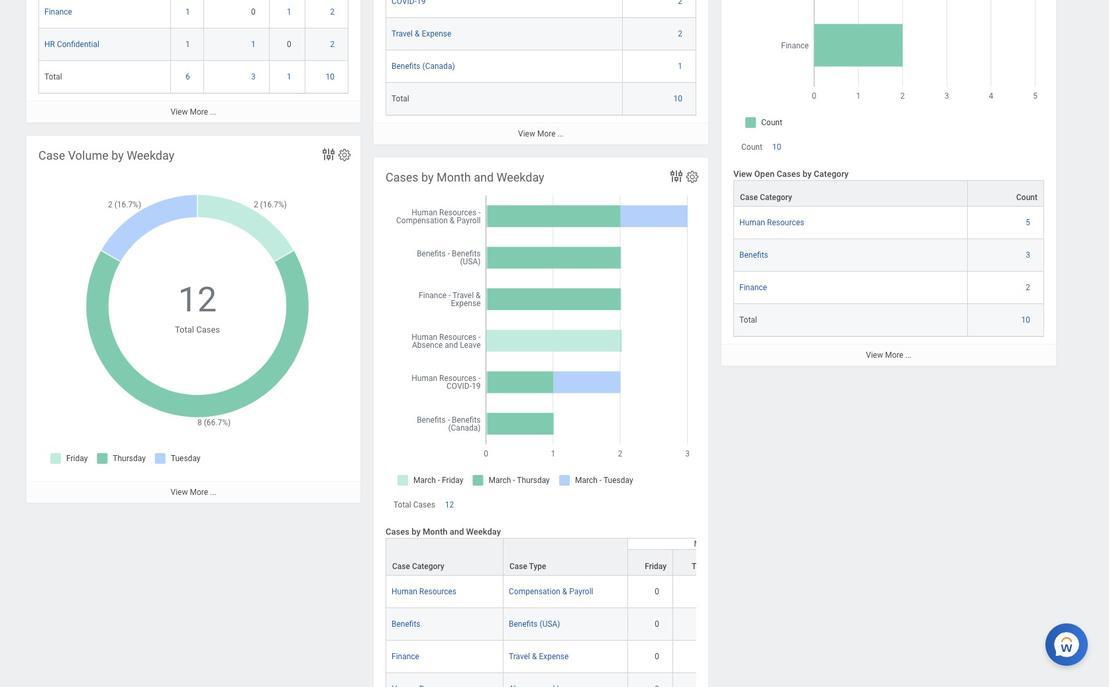 Task type: describe. For each thing, give the bounding box(es) containing it.
compensation & payroll link
[[509, 585, 594, 597]]

resources for month
[[420, 587, 457, 597]]

10 inside view open cases by case type element
[[674, 94, 683, 103]]

travel for leftmost travel & expense link
[[392, 29, 413, 38]]

compensation & payroll
[[509, 587, 594, 597]]

human resources for open
[[740, 218, 805, 227]]

total inside cases by month and weekday element
[[394, 501, 412, 510]]

friday
[[645, 562, 667, 571]]

case for case type popup button
[[510, 562, 528, 571]]

total inside view open cases by status and service team element
[[44, 72, 62, 81]]

view more ... for view more ... link corresponding to view open cases by status and service team element
[[171, 107, 216, 116]]

configure and view chart data image
[[669, 168, 685, 184]]

2 button inside view open cases by case type element
[[678, 28, 685, 39]]

6 button
[[186, 71, 192, 82]]

finance link for view open cases by category
[[740, 280, 768, 292]]

total element for 10
[[392, 91, 410, 103]]

expense inside cases by month and weekday element
[[539, 652, 569, 661]]

10 inside view open cases by status and service team element
[[326, 72, 335, 81]]

volume
[[68, 149, 109, 162]]

(usa)
[[540, 620, 561, 629]]

configure cases by month and weekday image
[[686, 170, 700, 184]]

0 vertical spatial finance link
[[44, 4, 72, 16]]

total element inside view open cases by category element
[[740, 313, 758, 325]]

march
[[694, 539, 717, 549]]

& inside view open cases by case type element
[[415, 29, 420, 38]]

case volume by weekday element
[[27, 136, 361, 503]]

more inside case volume by weekday element
[[190, 488, 208, 497]]

hr
[[44, 40, 55, 49]]

view open cases by category
[[734, 169, 849, 179]]

thursday
[[692, 562, 725, 571]]

... for view more ... link corresponding to view open cases by status and service team element
[[210, 107, 216, 116]]

benefits inside 'benefits (canada)' link
[[392, 61, 421, 71]]

1 cases by month and weekday from the top
[[386, 170, 545, 184]]

thursday image for finance
[[679, 652, 726, 662]]

2 button inside view open cases by category element
[[1027, 282, 1033, 293]]

view more ... for view open cases by category element's view more ... link
[[867, 351, 912, 360]]

human resources for by
[[392, 587, 457, 597]]

thursday image for human resources
[[679, 587, 726, 597]]

finance for cases by month and weekday
[[392, 652, 420, 661]]

0 vertical spatial category
[[814, 169, 849, 179]]

benefits link for cases
[[392, 617, 421, 629]]

human resources link for open
[[740, 215, 805, 227]]

view open cases by category element
[[722, 0, 1057, 366]]

more for view open cases by case type element on the top of page
[[538, 129, 556, 138]]

payroll
[[570, 587, 594, 597]]

total inside 12 total cases
[[175, 325, 194, 335]]

0 vertical spatial month
[[437, 170, 471, 184]]

1 horizontal spatial travel & expense link
[[509, 650, 569, 661]]

finance for view open cases by category
[[740, 283, 768, 292]]

0 vertical spatial case category button
[[735, 181, 968, 206]]

human for cases
[[392, 587, 418, 597]]

12 total cases
[[175, 280, 220, 335]]

12 for 12
[[445, 501, 454, 510]]

view for view open cases by category element's view more ... link
[[867, 351, 884, 360]]

benefits link for view
[[740, 248, 769, 260]]

case category for the top the case category popup button
[[741, 193, 793, 202]]

2 inside view open cases by category element
[[1027, 283, 1031, 292]]

hr confidential link
[[44, 37, 99, 49]]

human resources link for by
[[392, 585, 457, 597]]

1 horizontal spatial and
[[474, 170, 494, 184]]

1 inside view open cases by case type element
[[678, 61, 683, 71]]

view more ... for view open cases by case type element on the top of page's view more ... link
[[518, 129, 564, 138]]

benefits (canada) link
[[392, 59, 455, 71]]

count inside popup button
[[1017, 193, 1038, 202]]

2 inside view open cases by case type element
[[678, 29, 683, 38]]

row containing benefits (canada)
[[386, 50, 697, 83]]

case category column header
[[386, 538, 504, 577]]

row containing travel & expense
[[386, 18, 697, 50]]

view more ... inside case volume by weekday element
[[171, 488, 216, 497]]

thursday image for benefits
[[679, 619, 726, 630]]

count button
[[968, 181, 1044, 206]]

benefits (canada)
[[392, 61, 455, 71]]



Task type: locate. For each thing, give the bounding box(es) containing it.
travel & expense link
[[392, 26, 452, 38], [509, 650, 569, 661]]

12
[[178, 280, 217, 320], [445, 501, 454, 510]]

0 horizontal spatial case category button
[[387, 539, 503, 575]]

1 vertical spatial human resources
[[392, 587, 457, 597]]

human resources down case category column header
[[392, 587, 457, 597]]

benefits inside view open cases by category element
[[740, 250, 769, 260]]

more
[[190, 107, 208, 116], [538, 129, 556, 138], [886, 351, 904, 360], [190, 488, 208, 497]]

1 thursday image from the top
[[679, 587, 726, 597]]

1 horizontal spatial 12 button
[[445, 500, 456, 511]]

10
[[326, 72, 335, 81], [674, 94, 683, 103], [773, 143, 782, 152], [1022, 315, 1031, 325]]

0 horizontal spatial category
[[412, 562, 445, 571]]

5
[[1027, 218, 1031, 227]]

case inside case category column header
[[393, 562, 410, 571]]

1 horizontal spatial finance
[[392, 652, 420, 661]]

2 vertical spatial &
[[532, 652, 537, 661]]

3 button down 5 button
[[1027, 250, 1033, 260]]

benefits inside "benefits (usa)" link
[[509, 620, 538, 629]]

2 horizontal spatial &
[[563, 587, 568, 597]]

0 for thursday image corresponding to benefits
[[655, 620, 660, 629]]

travel for the right travel & expense link
[[509, 652, 530, 661]]

total cases
[[394, 501, 435, 510]]

1 horizontal spatial 3 button
[[1027, 250, 1033, 260]]

view more ... inside view open cases by status and service team element
[[171, 107, 216, 116]]

travel & expense for leftmost travel & expense link
[[392, 29, 452, 38]]

case left volume
[[38, 149, 65, 162]]

0 vertical spatial human resources link
[[740, 215, 805, 227]]

view inside case volume by weekday element
[[171, 488, 188, 497]]

1 vertical spatial cases by month and weekday
[[386, 527, 501, 537]]

0 horizontal spatial 3 button
[[251, 71, 258, 82]]

12 inside button
[[445, 501, 454, 510]]

case category inside view open cases by category element
[[741, 193, 793, 202]]

case inside view open cases by category element
[[741, 193, 758, 202]]

0 vertical spatial travel & expense
[[392, 29, 452, 38]]

0 vertical spatial count
[[742, 143, 763, 152]]

1 vertical spatial weekday
[[497, 170, 545, 184]]

view
[[171, 107, 188, 116], [518, 129, 536, 138], [734, 169, 753, 179], [867, 351, 884, 360], [171, 488, 188, 497]]

travel & expense link down benefits (usa)
[[509, 650, 569, 661]]

3
[[251, 72, 256, 81], [1027, 250, 1031, 260]]

0 horizontal spatial travel & expense link
[[392, 26, 452, 38]]

human
[[740, 218, 766, 227], [392, 587, 418, 597]]

0 vertical spatial case category
[[741, 193, 793, 202]]

1 vertical spatial case category button
[[387, 539, 503, 575]]

1
[[186, 7, 190, 16], [287, 7, 292, 16], [186, 40, 190, 49], [251, 40, 256, 49], [678, 61, 683, 71], [287, 72, 292, 81]]

1 horizontal spatial case category button
[[735, 181, 968, 206]]

3 for topmost '3' button
[[251, 72, 256, 81]]

travel inside row
[[392, 29, 413, 38]]

human inside view open cases by category element
[[740, 218, 766, 227]]

expense
[[422, 29, 452, 38], [539, 652, 569, 661]]

travel & expense
[[392, 29, 452, 38], [509, 652, 569, 661]]

6
[[186, 72, 190, 81]]

compensation
[[509, 587, 561, 597]]

resources
[[768, 218, 805, 227], [420, 587, 457, 597]]

0 button for thursday image related to human resources
[[655, 587, 662, 597]]

10 button
[[326, 71, 337, 82], [674, 93, 685, 104], [773, 142, 784, 153], [1022, 315, 1033, 325]]

1 vertical spatial case category
[[393, 562, 445, 571]]

travel & expense inside cases by month and weekday element
[[509, 652, 569, 661]]

0 horizontal spatial &
[[415, 29, 420, 38]]

view more ... link for view open cases by case type element on the top of page
[[374, 122, 709, 144]]

0
[[251, 7, 256, 16], [287, 40, 292, 49], [655, 587, 660, 597], [655, 620, 660, 629], [655, 652, 660, 661]]

travel & expense for the right travel & expense link
[[509, 652, 569, 661]]

0 vertical spatial weekday
[[127, 149, 174, 162]]

1 vertical spatial 12 button
[[445, 500, 456, 511]]

1 vertical spatial 12
[[445, 501, 454, 510]]

1 horizontal spatial human resources
[[740, 218, 805, 227]]

case category button down view open cases by category at top right
[[735, 181, 968, 206]]

finance inside cases by month and weekday element
[[392, 652, 420, 661]]

1 vertical spatial human
[[392, 587, 418, 597]]

0 vertical spatial resources
[[768, 218, 805, 227]]

10 button inside view open cases by case type element
[[674, 93, 685, 104]]

2 cases by month and weekday from the top
[[386, 527, 501, 537]]

expense up (canada)
[[422, 29, 452, 38]]

1 horizontal spatial benefits link
[[740, 248, 769, 260]]

benefits link inside cases by month and weekday element
[[392, 617, 421, 629]]

total
[[44, 72, 62, 81], [392, 94, 410, 103], [740, 315, 758, 325], [175, 325, 194, 335], [394, 501, 412, 510]]

2 horizontal spatial total element
[[740, 313, 758, 325]]

0 horizontal spatial travel
[[392, 29, 413, 38]]

friday column header
[[629, 549, 674, 588]]

... inside view open cases by status and service team element
[[210, 107, 216, 116]]

1 vertical spatial 3
[[1027, 250, 1031, 260]]

2 vertical spatial finance
[[392, 652, 420, 661]]

more inside view open cases by status and service team element
[[190, 107, 208, 116]]

1 horizontal spatial travel
[[509, 652, 530, 661]]

view more ... inside view open cases by category element
[[867, 351, 912, 360]]

total element inside view open cases by case type element
[[392, 91, 410, 103]]

0 horizontal spatial 12 button
[[178, 277, 219, 323]]

finance
[[44, 7, 72, 16], [740, 283, 768, 292], [392, 652, 420, 661]]

0 vertical spatial travel & expense link
[[392, 26, 452, 38]]

1 horizontal spatial human
[[740, 218, 766, 227]]

cases by month and weekday element
[[374, 158, 822, 688]]

& up 'benefits (canada)' link
[[415, 29, 420, 38]]

3 inside view open cases by category element
[[1027, 250, 1031, 260]]

case inside case volume by weekday element
[[38, 149, 65, 162]]

3 thursday image from the top
[[679, 652, 726, 662]]

0 vertical spatial cases by month and weekday
[[386, 170, 545, 184]]

travel
[[392, 29, 413, 38], [509, 652, 530, 661]]

0 vertical spatial travel
[[392, 29, 413, 38]]

total element inside view open cases by status and service team element
[[44, 69, 62, 81]]

1 button
[[186, 6, 192, 17], [287, 6, 294, 17], [186, 39, 192, 50], [251, 39, 258, 50], [678, 61, 685, 71], [287, 71, 294, 82]]

0 horizontal spatial count
[[742, 143, 763, 152]]

view open cases by status and service team element
[[27, 0, 361, 122]]

month
[[437, 170, 471, 184], [423, 527, 448, 537]]

and
[[474, 170, 494, 184], [450, 527, 464, 537]]

configure case volume by weekday image
[[337, 148, 352, 162]]

1 horizontal spatial resources
[[768, 218, 805, 227]]

category inside column header
[[412, 562, 445, 571]]

0 vertical spatial 3
[[251, 72, 256, 81]]

total element for 6
[[44, 69, 62, 81]]

1 vertical spatial resources
[[420, 587, 457, 597]]

finance link inside view open cases by category element
[[740, 280, 768, 292]]

open
[[755, 169, 775, 179]]

2 button
[[330, 6, 337, 17], [678, 28, 685, 39], [330, 39, 337, 50], [1027, 282, 1033, 293]]

0 horizontal spatial human resources link
[[392, 585, 457, 597]]

expense inside view open cases by case type element
[[422, 29, 452, 38]]

thursday image
[[679, 587, 726, 597], [679, 619, 726, 630], [679, 652, 726, 662], [679, 684, 726, 688]]

... for view open cases by case type element on the top of page's view more ... link
[[558, 129, 564, 138]]

case category button inside case category column header
[[387, 539, 503, 575]]

more inside view open cases by category element
[[886, 351, 904, 360]]

& down benefits (usa)
[[532, 652, 537, 661]]

1 vertical spatial month
[[423, 527, 448, 537]]

(canada)
[[423, 61, 455, 71]]

0 vertical spatial 12
[[178, 280, 217, 320]]

3 button right 6 button
[[251, 71, 258, 82]]

finance link
[[44, 4, 72, 16], [740, 280, 768, 292], [392, 650, 420, 661]]

benefits link inside view open cases by category element
[[740, 248, 769, 260]]

12 for 12 total cases
[[178, 280, 217, 320]]

finance inside view open cases by category element
[[740, 283, 768, 292]]

1 vertical spatial 3 button
[[1027, 250, 1033, 260]]

0 horizontal spatial finance
[[44, 7, 72, 16]]

row containing friday
[[386, 549, 822, 588]]

12 inside 12 total cases
[[178, 280, 217, 320]]

case for the top the case category popup button
[[741, 193, 758, 202]]

weekday
[[127, 149, 174, 162], [497, 170, 545, 184], [466, 527, 501, 537]]

view for view open cases by case type element on the top of page's view more ... link
[[518, 129, 536, 138]]

1 horizontal spatial finance link
[[392, 650, 420, 661]]

1 vertical spatial category
[[760, 193, 793, 202]]

0 horizontal spatial benefits link
[[392, 617, 421, 629]]

case category button
[[735, 181, 968, 206], [387, 539, 503, 575]]

case type button
[[504, 539, 628, 575]]

human down open
[[740, 218, 766, 227]]

human resources link down open
[[740, 215, 805, 227]]

0 vertical spatial finance
[[44, 7, 72, 16]]

0 vertical spatial benefits link
[[740, 248, 769, 260]]

3 down 5 button
[[1027, 250, 1031, 260]]

confidential
[[57, 40, 99, 49]]

1 horizontal spatial expense
[[539, 652, 569, 661]]

0 for thursday image related to human resources
[[655, 587, 660, 597]]

&
[[415, 29, 420, 38], [563, 587, 568, 597], [532, 652, 537, 661]]

human resources down open
[[740, 218, 805, 227]]

benefits (usa) link
[[509, 617, 561, 629]]

0 vertical spatial 12 button
[[178, 277, 219, 323]]

human inside cases by month and weekday element
[[392, 587, 418, 597]]

by
[[111, 149, 124, 162], [803, 169, 812, 179], [422, 170, 434, 184], [412, 527, 421, 537]]

category for the top the case category popup button
[[760, 193, 793, 202]]

cases inside 12 total cases
[[196, 325, 220, 335]]

resources for cases
[[768, 218, 805, 227]]

1 vertical spatial total element
[[392, 91, 410, 103]]

view open cases by case type element
[[374, 0, 709, 144]]

resources down view open cases by category at top right
[[768, 218, 805, 227]]

travel & expense inside row
[[392, 29, 452, 38]]

2 vertical spatial category
[[412, 562, 445, 571]]

human resources inside cases by month and weekday element
[[392, 587, 457, 597]]

row
[[38, 0, 349, 28], [386, 0, 697, 18], [386, 18, 697, 50], [38, 28, 349, 61], [386, 50, 697, 83], [38, 61, 349, 93], [386, 83, 697, 115], [734, 180, 1045, 207], [734, 207, 1045, 239], [734, 239, 1045, 272], [734, 272, 1045, 304], [734, 304, 1045, 337], [386, 538, 822, 577], [386, 549, 822, 588], [386, 576, 822, 608], [386, 608, 822, 641], [386, 641, 822, 673], [386, 673, 822, 688]]

1 vertical spatial and
[[450, 527, 464, 537]]

cases by month and weekday
[[386, 170, 545, 184], [386, 527, 501, 537]]

count up 5
[[1017, 193, 1038, 202]]

0 button
[[251, 6, 258, 17], [287, 39, 294, 50], [655, 587, 662, 597], [655, 619, 662, 630], [655, 652, 662, 662]]

3 inside view open cases by status and service team element
[[251, 72, 256, 81]]

0 for finance thursday image
[[655, 652, 660, 661]]

thursday button
[[674, 550, 731, 575]]

row containing march
[[386, 538, 822, 577]]

human resources link down case category column header
[[392, 585, 457, 597]]

& left payroll
[[563, 587, 568, 597]]

0 vertical spatial expense
[[422, 29, 452, 38]]

more for view open cases by category element
[[886, 351, 904, 360]]

0 horizontal spatial finance link
[[44, 4, 72, 16]]

finance inside view open cases by status and service team element
[[44, 7, 72, 16]]

case type column header
[[504, 538, 629, 577]]

human down case category column header
[[392, 587, 418, 597]]

total element
[[44, 69, 62, 81], [392, 91, 410, 103], [740, 313, 758, 325]]

1 horizontal spatial 3
[[1027, 250, 1031, 260]]

case type
[[510, 562, 547, 571]]

0 horizontal spatial total element
[[44, 69, 62, 81]]

travel up 'benefits (canada)' link
[[392, 29, 413, 38]]

... inside view open cases by category element
[[906, 351, 912, 360]]

count up open
[[742, 143, 763, 152]]

1 horizontal spatial category
[[760, 193, 793, 202]]

2 vertical spatial finance link
[[392, 650, 420, 661]]

human resources inside view open cases by category element
[[740, 218, 805, 227]]

0 vertical spatial human
[[740, 218, 766, 227]]

case inside case type popup button
[[510, 562, 528, 571]]

0 horizontal spatial and
[[450, 527, 464, 537]]

benefits (usa)
[[509, 620, 561, 629]]

resources down case category column header
[[420, 587, 457, 597]]

more for view open cases by status and service team element
[[190, 107, 208, 116]]

1 horizontal spatial human resources link
[[740, 215, 805, 227]]

...
[[210, 107, 216, 116], [558, 129, 564, 138], [906, 351, 912, 360], [210, 488, 216, 497]]

5 button
[[1027, 217, 1033, 228]]

friday button
[[629, 550, 673, 575]]

1 vertical spatial count
[[1017, 193, 1038, 202]]

benefits link
[[740, 248, 769, 260], [392, 617, 421, 629]]

case down open
[[741, 193, 758, 202]]

1 vertical spatial travel
[[509, 652, 530, 661]]

case category button down total cases
[[387, 539, 503, 575]]

row containing hr confidential
[[38, 28, 349, 61]]

1 horizontal spatial count
[[1017, 193, 1038, 202]]

2 horizontal spatial category
[[814, 169, 849, 179]]

2 horizontal spatial finance
[[740, 283, 768, 292]]

case category down open
[[741, 193, 793, 202]]

0 button for finance thursday image
[[655, 652, 662, 662]]

0 horizontal spatial expense
[[422, 29, 452, 38]]

human resources link
[[740, 215, 805, 227], [392, 585, 457, 597]]

view more ... inside view open cases by case type element
[[518, 129, 564, 138]]

0 vertical spatial total element
[[44, 69, 62, 81]]

1 horizontal spatial total element
[[392, 91, 410, 103]]

12 button
[[178, 277, 219, 323], [445, 500, 456, 511]]

view for view more ... link corresponding to view open cases by status and service team element
[[171, 107, 188, 116]]

benefits
[[392, 61, 421, 71], [740, 250, 769, 260], [392, 620, 421, 629], [509, 620, 538, 629]]

0 vertical spatial &
[[415, 29, 420, 38]]

resources inside cases by month and weekday element
[[420, 587, 457, 597]]

2 horizontal spatial finance link
[[740, 280, 768, 292]]

2 vertical spatial weekday
[[466, 527, 501, 537]]

0 horizontal spatial 12
[[178, 280, 217, 320]]

type
[[529, 562, 547, 571]]

0 horizontal spatial case category
[[393, 562, 445, 571]]

march button
[[629, 539, 783, 549]]

row containing case category
[[734, 180, 1045, 207]]

... inside view open cases by case type element
[[558, 129, 564, 138]]

3 right 6 button
[[251, 72, 256, 81]]

total inside view open cases by case type element
[[392, 94, 410, 103]]

1 horizontal spatial travel & expense
[[509, 652, 569, 661]]

travel down benefits (usa)
[[509, 652, 530, 661]]

category
[[814, 169, 849, 179], [760, 193, 793, 202], [412, 562, 445, 571]]

total inside view open cases by category element
[[740, 315, 758, 325]]

travel inside cases by month and weekday element
[[509, 652, 530, 661]]

0 horizontal spatial resources
[[420, 587, 457, 597]]

... inside case volume by weekday element
[[210, 488, 216, 497]]

case for the case category popup button within case category column header
[[393, 562, 410, 571]]

travel & expense down benefits (usa)
[[509, 652, 569, 661]]

1 horizontal spatial &
[[532, 652, 537, 661]]

3 for rightmost '3' button
[[1027, 250, 1031, 260]]

travel & expense link up 'benefits (canada)' link
[[392, 26, 452, 38]]

view more ...
[[171, 107, 216, 116], [518, 129, 564, 138], [867, 351, 912, 360], [171, 488, 216, 497]]

1 vertical spatial travel & expense
[[509, 652, 569, 661]]

1 vertical spatial &
[[563, 587, 568, 597]]

1 horizontal spatial 12
[[445, 501, 454, 510]]

category for the case category popup button within case category column header
[[412, 562, 445, 571]]

1 vertical spatial expense
[[539, 652, 569, 661]]

0 vertical spatial human resources
[[740, 218, 805, 227]]

12 button inside case volume by weekday element
[[178, 277, 219, 323]]

case category down total cases
[[393, 562, 445, 571]]

case category inside case category column header
[[393, 562, 445, 571]]

1 vertical spatial benefits link
[[392, 617, 421, 629]]

0 horizontal spatial 3
[[251, 72, 256, 81]]

2 vertical spatial total element
[[740, 313, 758, 325]]

human resources
[[740, 218, 805, 227], [392, 587, 457, 597]]

count
[[742, 143, 763, 152], [1017, 193, 1038, 202]]

0 horizontal spatial travel & expense
[[392, 29, 452, 38]]

expense down "(usa)"
[[539, 652, 569, 661]]

travel & expense up 'benefits (canada)' link
[[392, 29, 452, 38]]

view more ... link for view open cases by status and service team element
[[27, 101, 361, 122]]

finance link for cases by month and weekday
[[392, 650, 420, 661]]

case down total cases
[[393, 562, 410, 571]]

1 horizontal spatial case category
[[741, 193, 793, 202]]

3 button
[[251, 71, 258, 82], [1027, 250, 1033, 260]]

resources inside view open cases by category element
[[768, 218, 805, 227]]

case
[[38, 149, 65, 162], [741, 193, 758, 202], [393, 562, 410, 571], [510, 562, 528, 571]]

case category
[[741, 193, 793, 202], [393, 562, 445, 571]]

view more ... link
[[27, 101, 361, 122], [374, 122, 709, 144], [722, 344, 1057, 366], [27, 481, 361, 503]]

0 vertical spatial 3 button
[[251, 71, 258, 82]]

4 thursday image from the top
[[679, 684, 726, 688]]

human for view
[[740, 218, 766, 227]]

case category for the case category popup button within case category column header
[[393, 562, 445, 571]]

2 thursday image from the top
[[679, 619, 726, 630]]

cases
[[777, 169, 801, 179], [386, 170, 419, 184], [196, 325, 220, 335], [414, 501, 435, 510], [386, 527, 410, 537]]

0 horizontal spatial human resources
[[392, 587, 457, 597]]

view more ... link for view open cases by category element
[[722, 344, 1057, 366]]

0 button for thursday image corresponding to benefits
[[655, 619, 662, 630]]

more inside view open cases by case type element
[[538, 129, 556, 138]]

2
[[330, 7, 335, 16], [678, 29, 683, 38], [330, 40, 335, 49], [1027, 283, 1031, 292]]

case left type
[[510, 562, 528, 571]]

... for view open cases by category element's view more ... link
[[906, 351, 912, 360]]

case volume by weekday
[[38, 149, 174, 162]]

hr confidential
[[44, 40, 99, 49]]

configure and view chart data image
[[321, 147, 337, 162]]

1 vertical spatial travel & expense link
[[509, 650, 569, 661]]



Task type: vqa. For each thing, say whether or not it's contained in the screenshot.
left List
no



